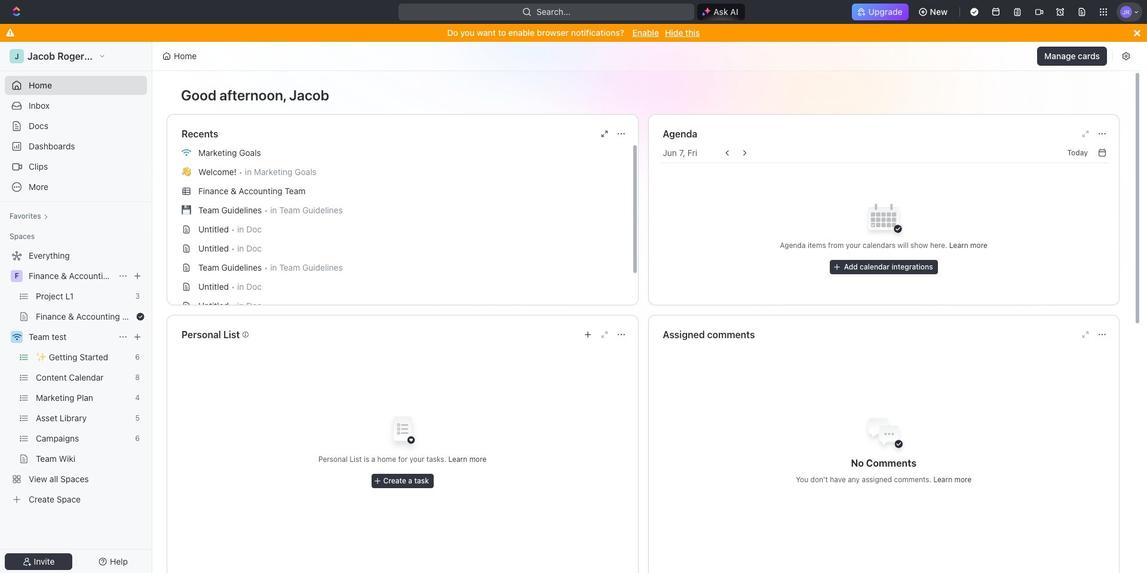 Task type: vqa. For each thing, say whether or not it's contained in the screenshot.
wifi icon
yes



Task type: locate. For each thing, give the bounding box(es) containing it.
finance & accounting team, , element
[[11, 270, 23, 282]]

wifi image
[[182, 149, 191, 156]]

tree
[[5, 246, 147, 509]]

wifi image
[[12, 334, 21, 341]]



Task type: describe. For each thing, give the bounding box(es) containing it.
tree inside sidebar navigation
[[5, 246, 147, 509]]

jacob rogers's workspace, , element
[[10, 49, 24, 63]]

sidebar navigation
[[0, 42, 155, 573]]



